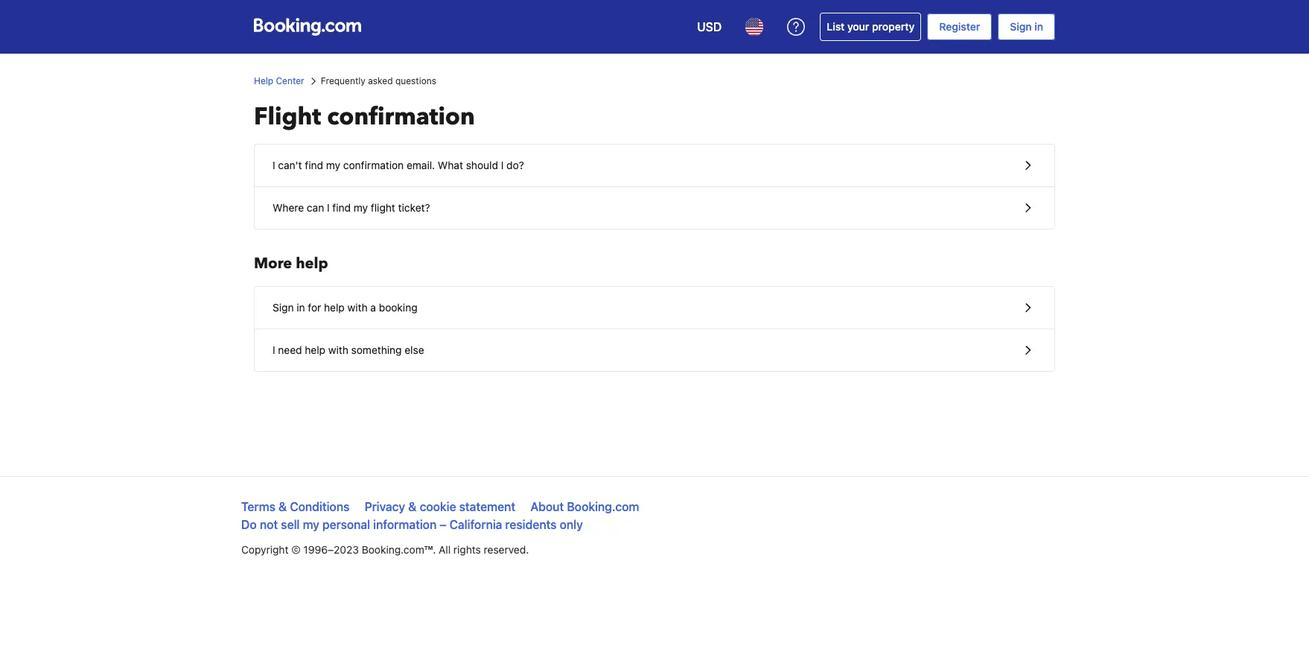 Task type: vqa. For each thing, say whether or not it's contained in the screenshot.
Sign for Sign in for help with a booking
yes



Task type: describe. For each thing, give the bounding box(es) containing it.
can't
[[278, 159, 302, 171]]

ticket?
[[398, 201, 430, 214]]

booking.com
[[567, 500, 640, 513]]

with inside button
[[328, 343, 349, 356]]

terms
[[241, 500, 276, 513]]

usd
[[698, 20, 722, 34]]

i left can't
[[273, 159, 275, 171]]

what
[[438, 159, 463, 171]]

i can't find my confirmation email. what should i do? button
[[255, 145, 1055, 187]]

in for sign in
[[1035, 20, 1044, 33]]

terms & conditions
[[241, 500, 350, 513]]

privacy & cookie statement link
[[365, 500, 516, 513]]

confirmation inside button
[[343, 159, 404, 171]]

my inside button
[[326, 159, 341, 171]]

sign in for help with a booking button
[[255, 287, 1055, 329]]

booking.com online hotel reservations image
[[254, 18, 361, 36]]

sell
[[281, 518, 300, 531]]

sign in for help with a booking link
[[255, 287, 1055, 329]]

find inside button
[[305, 159, 323, 171]]

residents
[[506, 518, 557, 531]]

help center button
[[254, 75, 304, 88]]

something
[[351, 343, 402, 356]]

flight
[[371, 201, 396, 214]]

frequently
[[321, 75, 366, 86]]

booking
[[379, 301, 418, 314]]

flight
[[254, 101, 321, 133]]

where can i find my flight ticket? button
[[255, 187, 1055, 229]]

copyright
[[241, 543, 289, 556]]

about booking.com link
[[531, 500, 640, 513]]

help
[[254, 75, 274, 86]]

help center
[[254, 75, 304, 86]]

i inside "i need help with something else" button
[[273, 343, 275, 356]]

for
[[308, 301, 321, 314]]

sign in link
[[999, 13, 1056, 40]]

i need help with something else button
[[255, 329, 1055, 371]]

copyright © 1996–2023 booking.com™. all rights reserved.
[[241, 543, 529, 556]]

©
[[292, 543, 301, 556]]

california
[[450, 518, 503, 531]]

privacy & cookie statement
[[365, 500, 516, 513]]

sign for sign in for help with a booking
[[273, 301, 294, 314]]



Task type: locate. For each thing, give the bounding box(es) containing it.
more
[[254, 253, 292, 273]]

questions
[[396, 75, 437, 86]]

privacy
[[365, 500, 405, 513]]

about booking.com do not sell my personal information – california residents only
[[241, 500, 640, 531]]

help right more
[[296, 253, 328, 273]]

in inside "link"
[[1035, 20, 1044, 33]]

in
[[1035, 20, 1044, 33], [297, 301, 305, 314]]

asked
[[368, 75, 393, 86]]

find right can't
[[305, 159, 323, 171]]

help inside button
[[305, 343, 326, 356]]

i right can
[[327, 201, 330, 214]]

my inside 'button'
[[354, 201, 368, 214]]

2 horizontal spatial my
[[354, 201, 368, 214]]

2 & from the left
[[408, 500, 417, 513]]

do not sell my personal information – california residents only link
[[241, 518, 583, 531]]

i
[[273, 159, 275, 171], [501, 159, 504, 171], [327, 201, 330, 214], [273, 343, 275, 356]]

my
[[326, 159, 341, 171], [354, 201, 368, 214], [303, 518, 320, 531]]

1 vertical spatial in
[[297, 301, 305, 314]]

sign left the for
[[273, 301, 294, 314]]

help right the for
[[324, 301, 345, 314]]

information
[[373, 518, 437, 531]]

0 vertical spatial my
[[326, 159, 341, 171]]

1 vertical spatial with
[[328, 343, 349, 356]]

1 vertical spatial confirmation
[[343, 159, 404, 171]]

help right need
[[305, 343, 326, 356]]

0 horizontal spatial my
[[303, 518, 320, 531]]

more help
[[254, 253, 328, 273]]

sign inside button
[[273, 301, 294, 314]]

i left do?
[[501, 159, 504, 171]]

i need help with something else
[[273, 343, 424, 356]]

rights
[[454, 543, 481, 556]]

0 horizontal spatial &
[[279, 500, 287, 513]]

& for privacy
[[408, 500, 417, 513]]

& up the do not sell my personal information – california residents only link on the bottom of the page
[[408, 500, 417, 513]]

else
[[405, 343, 424, 356]]

1 horizontal spatial my
[[326, 159, 341, 171]]

where
[[273, 201, 304, 214]]

terms & conditions link
[[241, 500, 350, 513]]

1996–2023
[[304, 543, 359, 556]]

flight confirmation
[[254, 101, 475, 133]]

1 horizontal spatial sign
[[1011, 20, 1032, 33]]

help inside button
[[324, 301, 345, 314]]

1 horizontal spatial in
[[1035, 20, 1044, 33]]

property
[[873, 20, 915, 33]]

in inside button
[[297, 301, 305, 314]]

with inside button
[[348, 301, 368, 314]]

0 vertical spatial find
[[305, 159, 323, 171]]

1 horizontal spatial &
[[408, 500, 417, 513]]

all
[[439, 543, 451, 556]]

sign inside "link"
[[1011, 20, 1032, 33]]

with
[[348, 301, 368, 314], [328, 343, 349, 356]]

0 vertical spatial sign
[[1011, 20, 1032, 33]]

& for terms
[[279, 500, 287, 513]]

do
[[241, 518, 257, 531]]

0 vertical spatial help
[[296, 253, 328, 273]]

reserved.
[[484, 543, 529, 556]]

your
[[848, 20, 870, 33]]

1 vertical spatial sign
[[273, 301, 294, 314]]

about
[[531, 500, 564, 513]]

sign right register
[[1011, 20, 1032, 33]]

my right can't
[[326, 159, 341, 171]]

i inside where can i find my flight ticket? 'button'
[[327, 201, 330, 214]]

with left the a
[[348, 301, 368, 314]]

in for sign in for help with a booking
[[297, 301, 305, 314]]

register link
[[928, 13, 993, 40]]

should
[[466, 159, 498, 171]]

0 horizontal spatial in
[[297, 301, 305, 314]]

conditions
[[290, 500, 350, 513]]

help
[[296, 253, 328, 273], [324, 301, 345, 314], [305, 343, 326, 356]]

–
[[440, 518, 447, 531]]

cookie
[[420, 500, 456, 513]]

only
[[560, 518, 583, 531]]

can
[[307, 201, 324, 214]]

i can't find my confirmation email. what should i do?
[[273, 159, 524, 171]]

1 vertical spatial my
[[354, 201, 368, 214]]

1 horizontal spatial find
[[333, 201, 351, 214]]

personal
[[323, 518, 370, 531]]

confirmation up "flight"
[[343, 159, 404, 171]]

register
[[940, 20, 981, 33]]

sign
[[1011, 20, 1032, 33], [273, 301, 294, 314]]

confirmation down questions
[[327, 101, 475, 133]]

find right can
[[333, 201, 351, 214]]

i left need
[[273, 343, 275, 356]]

where can i find my flight ticket?
[[273, 201, 430, 214]]

sign for sign in
[[1011, 20, 1032, 33]]

2 vertical spatial help
[[305, 343, 326, 356]]

1 vertical spatial help
[[324, 301, 345, 314]]

with left something
[[328, 343, 349, 356]]

center
[[276, 75, 304, 86]]

my left "flight"
[[354, 201, 368, 214]]

find inside 'button'
[[333, 201, 351, 214]]

0 vertical spatial with
[[348, 301, 368, 314]]

&
[[279, 500, 287, 513], [408, 500, 417, 513]]

my inside about booking.com do not sell my personal information – california residents only
[[303, 518, 320, 531]]

0 vertical spatial confirmation
[[327, 101, 475, 133]]

frequently asked questions
[[321, 75, 437, 86]]

not
[[260, 518, 278, 531]]

2 vertical spatial my
[[303, 518, 320, 531]]

list your property
[[827, 20, 915, 33]]

find
[[305, 159, 323, 171], [333, 201, 351, 214]]

list your property link
[[821, 13, 922, 41]]

email.
[[407, 159, 435, 171]]

0 horizontal spatial sign
[[273, 301, 294, 314]]

0 horizontal spatial find
[[305, 159, 323, 171]]

usd button
[[689, 9, 731, 45]]

need
[[278, 343, 302, 356]]

1 vertical spatial find
[[333, 201, 351, 214]]

1 & from the left
[[279, 500, 287, 513]]

booking.com™.
[[362, 543, 436, 556]]

list
[[827, 20, 845, 33]]

my down the conditions
[[303, 518, 320, 531]]

confirmation
[[327, 101, 475, 133], [343, 159, 404, 171]]

0 vertical spatial in
[[1035, 20, 1044, 33]]

do?
[[507, 159, 524, 171]]

& up sell
[[279, 500, 287, 513]]

sign in
[[1011, 20, 1044, 33]]

a
[[371, 301, 376, 314]]

sign in for help with a booking
[[273, 301, 418, 314]]

statement
[[459, 500, 516, 513]]



